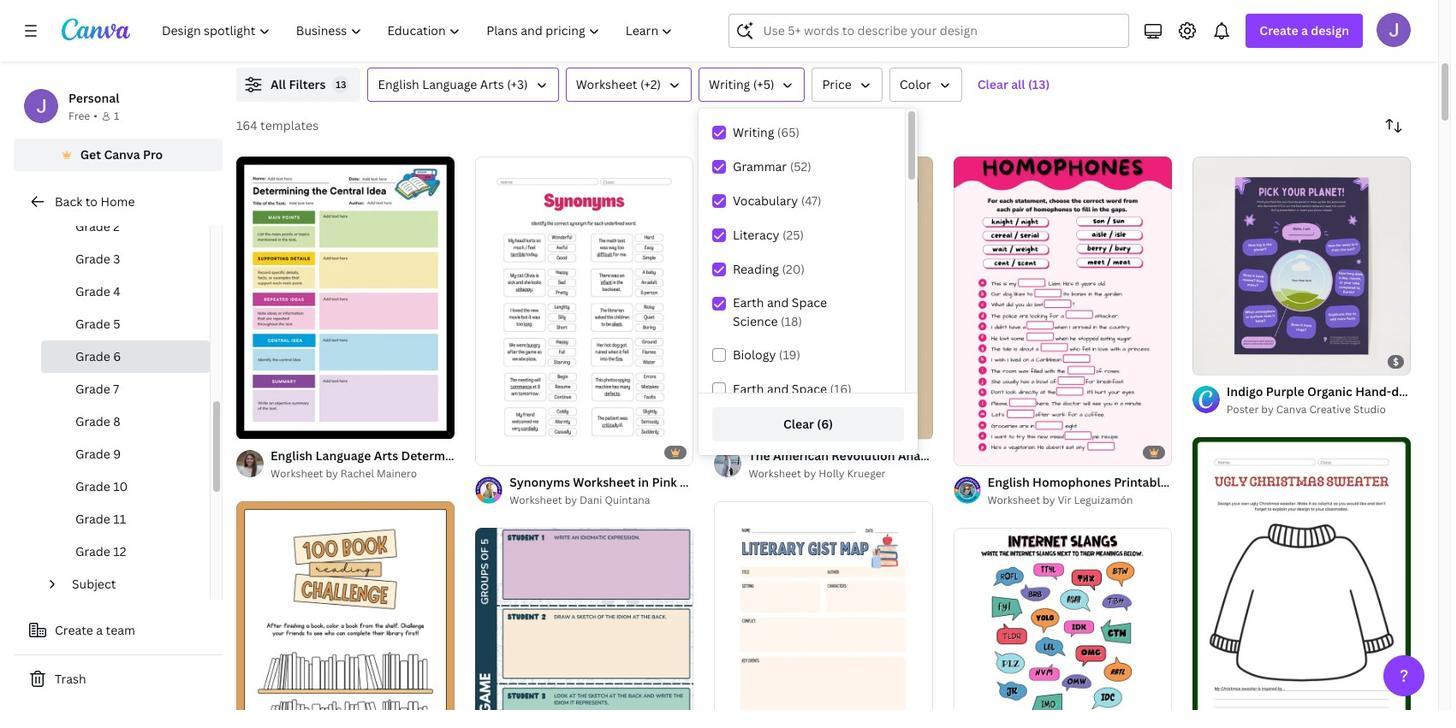 Task type: locate. For each thing, give the bounding box(es) containing it.
0 vertical spatial clear
[[978, 76, 1009, 92]]

0 vertical spatial earth
[[733, 295, 764, 311]]

1 vertical spatial a
[[96, 623, 103, 639]]

vocabulary (47)
[[733, 193, 822, 209]]

worksheet by rachel mainero link
[[271, 466, 455, 483]]

0 vertical spatial of
[[1212, 355, 1222, 368]]

0 vertical spatial 1
[[114, 109, 119, 123]]

1 earth from the top
[[733, 295, 764, 311]]

lesson down bacteria
[[896, 31, 931, 45]]

0 vertical spatial space
[[792, 295, 827, 311]]

grade 9
[[75, 446, 121, 462]]

1 vertical spatial writing
[[733, 124, 774, 140]]

grade left the 11
[[75, 511, 110, 528]]

0 horizontal spatial english
[[378, 76, 419, 92]]

lesson inside bacteria and viruses lesson by ljr edu resources
[[896, 31, 931, 45]]

writing (65)
[[733, 124, 800, 140]]

worksheet left holly
[[749, 467, 802, 482]]

worksheet inside 'link'
[[749, 467, 802, 482]]

canva down relationships
[[636, 31, 666, 45]]

1 vertical spatial of
[[256, 419, 265, 432]]

grade inside 'link'
[[75, 511, 110, 528]]

2 horizontal spatial 1
[[1205, 355, 1210, 368]]

synonyms
[[510, 474, 570, 491]]

system
[[328, 12, 371, 28]]

grade left 6
[[75, 349, 110, 365]]

canva left pro
[[104, 146, 140, 163]]

back
[[55, 194, 82, 210]]

clear for clear all (13)
[[978, 76, 1009, 92]]

solar
[[295, 12, 325, 28]]

worksheet left the "(+2)"
[[576, 76, 638, 92]]

4 up 5
[[113, 283, 121, 300]]

studio inside the solar system lesson by canva creative studio
[[400, 31, 432, 45]]

0 horizontal spatial 4
[[113, 283, 121, 300]]

0 vertical spatial 2
[[113, 218, 120, 235]]

by down solar
[[308, 31, 320, 45]]

2 earth from the top
[[733, 381, 764, 397]]

creative
[[356, 31, 397, 45], [669, 31, 710, 45], [1310, 403, 1351, 417]]

3 lesson from the left
[[896, 31, 931, 45]]

the american revolution analyzing key figures, events, and ideas digital worksheet in cream playful style image
[[715, 157, 933, 440]]

canva right poster
[[1277, 403, 1307, 417]]

clear left 'all'
[[978, 76, 1009, 92]]

earth for earth and space science
[[733, 295, 764, 311]]

earth inside earth and space science
[[733, 295, 764, 311]]

lesson down "symbiotic"
[[583, 31, 618, 45]]

grade left 5
[[75, 316, 110, 332]]

motion and force image
[[1175, 0, 1452, 4]]

0 vertical spatial create
[[1260, 22, 1299, 39]]

0 horizontal spatial creative
[[356, 31, 397, 45]]

grade 8
[[75, 414, 121, 430]]

motion and force lesson by dream bird designs
[[1209, 12, 1359, 45]]

a inside dropdown button
[[1302, 22, 1309, 39]]

8
[[113, 414, 121, 430]]

grade 6
[[75, 349, 121, 365]]

1 horizontal spatial a
[[1302, 22, 1309, 39]]

0 horizontal spatial create
[[55, 623, 93, 639]]

0 horizontal spatial a
[[96, 623, 103, 639]]

space for (16)
[[792, 381, 827, 397]]

(+3)
[[507, 76, 528, 92]]

and for earth and space (16)
[[767, 381, 789, 397]]

lesson inside the motion and force lesson by dream bird designs
[[1209, 31, 1244, 45]]

templates
[[260, 117, 319, 134]]

2 grade from the top
[[75, 251, 110, 267]]

by inside bacteria and viruses lesson by ljr edu resources
[[934, 31, 946, 45]]

6
[[113, 349, 121, 365]]

1 vertical spatial clear
[[784, 416, 814, 432]]

create
[[1260, 22, 1299, 39], [55, 623, 93, 639]]

grade left 12
[[75, 544, 110, 560]]

5 grade from the top
[[75, 349, 110, 365]]

lesson down the
[[271, 31, 305, 45]]

and up the (18)
[[767, 295, 789, 311]]

grade for grade 3
[[75, 251, 110, 267]]

grade left 9
[[75, 446, 110, 462]]

grade down grade 3
[[75, 283, 110, 300]]

english language arts (+3)
[[378, 76, 528, 92]]

Sort by button
[[1377, 109, 1411, 143]]

earth down biology
[[733, 381, 764, 397]]

and
[[948, 12, 970, 28], [1254, 12, 1276, 28], [767, 295, 789, 311], [767, 381, 789, 397]]

and inside the motion and force lesson by dream bird designs
[[1254, 12, 1276, 28]]

color button
[[890, 68, 962, 102]]

1 space from the top
[[792, 295, 827, 311]]

symbiotic relationships lesson by canva creative studio
[[583, 12, 745, 45]]

create for create a design
[[1260, 22, 1299, 39]]

0 horizontal spatial of
[[256, 419, 265, 432]]

worksheet by holly krueger
[[749, 467, 886, 482]]

0 vertical spatial english
[[378, 76, 419, 92]]

2 vertical spatial 1
[[248, 419, 253, 432]]

and up the ljr
[[948, 12, 970, 28]]

6 grade from the top
[[75, 381, 110, 397]]

poster
[[1227, 403, 1259, 417]]

4 up poster
[[1224, 355, 1230, 368]]

grade 3 link
[[41, 243, 210, 276]]

0 horizontal spatial 1
[[114, 109, 119, 123]]

poster by canva creative studio link
[[1227, 402, 1411, 419]]

grade for grade 8
[[75, 414, 110, 430]]

grade left 8
[[75, 414, 110, 430]]

english inside button
[[378, 76, 419, 92]]

1 vertical spatial space
[[792, 381, 827, 397]]

writing inside button
[[709, 76, 750, 92]]

lesson by canva creative studio link down system
[[271, 30, 529, 47]]

1 horizontal spatial 1
[[248, 419, 253, 432]]

None search field
[[729, 14, 1130, 48]]

4 lesson from the left
[[1209, 31, 1244, 45]]

1 of 2 link
[[236, 157, 455, 440]]

3 grade from the top
[[75, 283, 110, 300]]

1 vertical spatial english
[[988, 474, 1030, 491]]

grade 4
[[75, 283, 121, 300]]

1 horizontal spatial create
[[1260, 22, 1299, 39]]

by inside 'link'
[[804, 467, 816, 482]]

worksheet
[[576, 76, 638, 92], [271, 467, 323, 482], [749, 467, 802, 482], [573, 474, 635, 491], [1171, 474, 1233, 491], [510, 493, 562, 508], [988, 493, 1041, 508]]

by right poster
[[1262, 403, 1274, 417]]

0 vertical spatial writing
[[709, 76, 750, 92]]

grade left 7
[[75, 381, 110, 397]]

1 vertical spatial 2
[[267, 419, 273, 432]]

lesson inside the solar system lesson by canva creative studio
[[271, 31, 305, 45]]

filters
[[289, 76, 326, 92]]

(6)
[[817, 416, 833, 432]]

grade for grade 7
[[75, 381, 110, 397]]

writing
[[709, 76, 750, 92], [733, 124, 774, 140]]

grade left the 3
[[75, 251, 110, 267]]

back to home
[[55, 194, 135, 210]]

1 lesson from the left
[[271, 31, 305, 45]]

1 horizontal spatial of
[[1212, 355, 1222, 368]]

1 horizontal spatial creative
[[669, 31, 710, 45]]

grammar
[[733, 158, 787, 175]]

lesson by canva creative studio link down relationships
[[583, 30, 842, 47]]

grade 12 link
[[41, 536, 210, 569]]

literacy (25)
[[733, 227, 804, 243]]

grade for grade 2
[[75, 218, 110, 235]]

2 horizontal spatial studio
[[1354, 403, 1386, 417]]

earth for earth and space (16)
[[733, 381, 764, 397]]

by left "dani"
[[565, 493, 577, 508]]

canva down system
[[323, 31, 353, 45]]

subject button
[[65, 569, 200, 601]]

clear inside button
[[784, 416, 814, 432]]

(16)
[[830, 381, 852, 397]]

2
[[113, 218, 120, 235], [267, 419, 273, 432]]

1 horizontal spatial english
[[988, 474, 1030, 491]]

lesson for the
[[271, 31, 305, 45]]

vocabulary
[[733, 193, 798, 209]]

1 grade from the top
[[75, 218, 110, 235]]

grade left 10
[[75, 479, 110, 495]]

by left holly
[[804, 467, 816, 482]]

grade for grade 6
[[75, 349, 110, 365]]

in
[[638, 474, 649, 491]]

a inside button
[[96, 623, 103, 639]]

lesson down motion at the right
[[1209, 31, 1244, 45]]

clear for clear (6)
[[784, 416, 814, 432]]

grade 4 link
[[41, 276, 210, 308]]

1
[[114, 109, 119, 123], [1205, 355, 1210, 368], [248, 419, 253, 432]]

a for team
[[96, 623, 103, 639]]

(20)
[[782, 261, 805, 277]]

create a design button
[[1246, 14, 1363, 48]]

1 horizontal spatial lesson by canva creative studio link
[[583, 30, 842, 47]]

the solar system link
[[271, 11, 529, 30]]

all
[[271, 76, 286, 92]]

worksheet (+2) button
[[566, 68, 692, 102]]

printable
[[1114, 474, 1168, 491]]

english language arts determining central idea digital worksheet in colorful grid style image
[[236, 157, 455, 440]]

lesson for motion
[[1209, 31, 1244, 45]]

create a team
[[55, 623, 135, 639]]

of for poster by canva creative studio
[[1212, 355, 1222, 368]]

2 space from the top
[[792, 381, 827, 397]]

1 vertical spatial 1
[[1205, 355, 1210, 368]]

home
[[101, 194, 135, 210]]

english homophones printable worksheet worksheet by vir leguizamón
[[988, 474, 1233, 508]]

synonyms worksheet in pink simple style worksheet by dani quintana
[[510, 474, 753, 508]]

0 horizontal spatial clear
[[784, 416, 814, 432]]

studio inside 'symbiotic relationships lesson by canva creative studio'
[[713, 31, 745, 45]]

2 lesson from the left
[[583, 31, 618, 45]]

and for motion and force lesson by dream bird designs
[[1254, 12, 1276, 28]]

create inside dropdown button
[[1260, 22, 1299, 39]]

reading
[[733, 261, 779, 277]]

clear inside button
[[978, 76, 1009, 92]]

space up the (18)
[[792, 295, 827, 311]]

writing left (+5)
[[709, 76, 750, 92]]

by left dream
[[1246, 31, 1259, 45]]

0 horizontal spatial 2
[[113, 218, 120, 235]]

worksheet left the rachel
[[271, 467, 323, 482]]

and up dream
[[1254, 12, 1276, 28]]

2 lesson by canva creative studio link from the left
[[583, 30, 842, 47]]

free
[[69, 109, 90, 123]]

1 of 2
[[248, 419, 273, 432]]

lesson by canva creative studio link
[[271, 30, 529, 47], [583, 30, 842, 47]]

4 grade from the top
[[75, 316, 110, 332]]

1 horizontal spatial 4
[[1224, 355, 1230, 368]]

1 horizontal spatial 2
[[267, 419, 273, 432]]

1 for 1 of 4
[[1205, 355, 1210, 368]]

9 grade from the top
[[75, 479, 110, 495]]

subject
[[72, 576, 116, 593]]

and down the biology (19)
[[767, 381, 789, 397]]

by left the ljr
[[934, 31, 946, 45]]

telephone game (gartic phone) english idioms worksheet image
[[475, 529, 694, 711]]

0 horizontal spatial lesson by canva creative studio link
[[271, 30, 529, 47]]

1 vertical spatial earth
[[733, 381, 764, 397]]

(47)
[[801, 193, 822, 209]]

4
[[113, 283, 121, 300], [1224, 355, 1230, 368]]

english left homophones at right bottom
[[988, 474, 1030, 491]]

11 grade from the top
[[75, 544, 110, 560]]

viruses
[[973, 12, 1016, 28]]

1 vertical spatial create
[[55, 623, 93, 639]]

top level navigation element
[[151, 14, 688, 48]]

(+5)
[[753, 76, 775, 92]]

1 horizontal spatial clear
[[978, 76, 1009, 92]]

poster by canva creative studio
[[1227, 403, 1386, 417]]

1 horizontal spatial studio
[[713, 31, 745, 45]]

grade for grade 9
[[75, 446, 110, 462]]

edu
[[969, 31, 988, 45]]

0 vertical spatial a
[[1302, 22, 1309, 39]]

grade down to
[[75, 218, 110, 235]]

(65)
[[777, 124, 800, 140]]

grade 11 link
[[41, 504, 210, 536]]

simple
[[680, 474, 720, 491]]

price
[[823, 76, 852, 92]]

free •
[[69, 109, 98, 123]]

0 vertical spatial 4
[[113, 283, 121, 300]]

english inside the english homophones printable worksheet worksheet by vir leguizamón
[[988, 474, 1030, 491]]

worksheet right "printable"
[[1171, 474, 1233, 491]]

grade 10 link
[[41, 471, 210, 504]]

8 grade from the top
[[75, 446, 110, 462]]

creative inside 'symbiotic relationships lesson by canva creative studio'
[[669, 31, 710, 45]]

7 grade from the top
[[75, 414, 110, 430]]

by down "symbiotic"
[[621, 31, 633, 45]]

space left (16) at the right
[[792, 381, 827, 397]]

clear left (6)
[[784, 416, 814, 432]]

grade 9 link
[[41, 438, 210, 471]]

10 grade from the top
[[75, 511, 110, 528]]

worksheet up worksheet by dani quintana link
[[573, 474, 635, 491]]

worksheet down synonyms
[[510, 493, 562, 508]]

earth up science
[[733, 295, 764, 311]]

space inside earth and space science
[[792, 295, 827, 311]]

1 lesson by canva creative studio link from the left
[[271, 30, 529, 47]]

space
[[792, 295, 827, 311], [792, 381, 827, 397]]

by left vir
[[1043, 493, 1055, 508]]

0 horizontal spatial studio
[[400, 31, 432, 45]]

english for english homophones printable worksheet worksheet by vir leguizamón
[[988, 474, 1030, 491]]

and inside earth and space science
[[767, 295, 789, 311]]

english left "language" at the left top of the page
[[378, 76, 419, 92]]

and inside bacteria and viruses lesson by ljr edu resources
[[948, 12, 970, 28]]

writing for writing (+5)
[[709, 76, 750, 92]]

create inside button
[[55, 623, 93, 639]]

clear
[[978, 76, 1009, 92], [784, 416, 814, 432]]

writing up 'grammar'
[[733, 124, 774, 140]]

pink
[[652, 474, 677, 491]]



Task type: vqa. For each thing, say whether or not it's contained in the screenshot.
design's the a
yes



Task type: describe. For each thing, give the bounding box(es) containing it.
motion and force link
[[1209, 11, 1452, 30]]

internet slangs printable worksheet image
[[954, 529, 1172, 711]]

by inside 'symbiotic relationships lesson by canva creative studio'
[[621, 31, 633, 45]]

writing for writing (65)
[[733, 124, 774, 140]]

1 of 4 link
[[1193, 157, 1411, 375]]

clear all (13)
[[978, 76, 1050, 92]]

grade 12
[[75, 544, 126, 560]]

1 for 1 of 2
[[248, 419, 253, 432]]

worksheet inside button
[[576, 76, 638, 92]]

clear all (13) button
[[969, 68, 1059, 102]]

(18)
[[781, 313, 802, 330]]

ljr
[[948, 31, 967, 45]]

resources
[[991, 31, 1042, 45]]

canva inside button
[[104, 146, 140, 163]]

and for earth and space science
[[767, 295, 789, 311]]

to
[[85, 194, 98, 210]]

trash
[[55, 671, 86, 688]]

worksheet left vir
[[988, 493, 1041, 508]]

get canva pro button
[[14, 139, 223, 171]]

9
[[113, 446, 121, 462]]

space for science
[[792, 295, 827, 311]]

2 horizontal spatial creative
[[1310, 403, 1351, 417]]

earth and space (16)
[[733, 381, 852, 397]]

$
[[1394, 356, 1399, 368]]

symbiotic
[[583, 12, 642, 28]]

team
[[106, 623, 135, 639]]

grade 10
[[75, 479, 128, 495]]

by inside the english homophones printable worksheet worksheet by vir leguizamón
[[1043, 493, 1055, 508]]

13 filter options selected element
[[333, 76, 350, 93]]

jacob simon image
[[1377, 13, 1411, 47]]

trash link
[[14, 663, 223, 697]]

bird
[[1297, 31, 1317, 45]]

worksheet (+2)
[[576, 76, 661, 92]]

back to home link
[[14, 185, 223, 219]]

Search search field
[[763, 15, 1119, 47]]

(19)
[[779, 347, 801, 363]]

the solar system lesson by canva creative studio
[[271, 12, 432, 45]]

grade for grade 10
[[75, 479, 110, 495]]

worksheet by dani quintana link
[[510, 492, 694, 510]]

(52)
[[790, 158, 812, 175]]

by inside the motion and force lesson by dream bird designs
[[1246, 31, 1259, 45]]

grammar (52)
[[733, 158, 812, 175]]

grade 7 link
[[41, 373, 210, 406]]

english homophones printable worksheet image
[[954, 157, 1172, 466]]

price button
[[812, 68, 883, 102]]

of for worksheet by rachel mainero
[[256, 419, 265, 432]]

grade for grade 12
[[75, 544, 110, 560]]

biology (19)
[[733, 347, 801, 363]]

mainero
[[377, 467, 417, 482]]

christmas drawing worksheet in green and red simple style image
[[1193, 438, 1411, 711]]

bacteria and viruses lesson by ljr edu resources
[[896, 12, 1042, 45]]

the
[[271, 12, 292, 28]]

krueger
[[847, 467, 886, 482]]

a for design
[[1302, 22, 1309, 39]]

worksheet by rachel mainero
[[271, 467, 417, 482]]

synonyms worksheet in pink simple style image
[[475, 157, 694, 466]]

creative inside the solar system lesson by canva creative studio
[[356, 31, 397, 45]]

symbiotic relationships link
[[583, 11, 842, 30]]

12
[[113, 544, 126, 560]]

by inside the solar system lesson by canva creative studio
[[308, 31, 320, 45]]

science
[[733, 313, 778, 330]]

grade for grade 4
[[75, 283, 110, 300]]

grade 2
[[75, 218, 120, 235]]

writing (+5)
[[709, 76, 775, 92]]

5
[[113, 316, 120, 332]]

pro
[[143, 146, 163, 163]]

biology
[[733, 347, 776, 363]]

grade for grade 11
[[75, 511, 110, 528]]

lesson by canva creative studio link for symbiotic relationships
[[583, 30, 842, 47]]

indigo purple organic hand-drawn planet activity portrait poster image
[[1193, 157, 1411, 375]]

style
[[723, 474, 753, 491]]

language
[[422, 76, 477, 92]]

english for english language arts (+3)
[[378, 76, 419, 92]]

lesson by ljr edu resources link
[[896, 30, 1154, 47]]

100, 75, 50 and 25 book reading challenge english education worksheet in brown and cream fun sketch style image
[[236, 502, 455, 711]]

writing (+5) button
[[699, 68, 805, 102]]

english language arts (+3) button
[[368, 68, 559, 102]]

grade 3
[[75, 251, 120, 267]]

worksheet by vir leguizamón link
[[988, 492, 1172, 510]]

canva inside the solar system lesson by canva creative studio
[[323, 31, 353, 45]]

and for bacteria and viruses lesson by ljr edu resources
[[948, 12, 970, 28]]

1 for 1
[[114, 109, 119, 123]]

10
[[113, 479, 128, 495]]

designs
[[1320, 31, 1359, 45]]

personal
[[69, 90, 119, 106]]

canva inside 'symbiotic relationships lesson by canva creative studio'
[[636, 31, 666, 45]]

lesson for bacteria
[[896, 31, 931, 45]]

vir
[[1058, 493, 1072, 508]]

literary nonfiction gist worksheet in colorful simple style image
[[715, 502, 933, 711]]

arts
[[480, 76, 504, 92]]

by inside synonyms worksheet in pink simple style worksheet by dani quintana
[[565, 493, 577, 508]]

bacteria and viruses link
[[896, 11, 1154, 30]]

clear (6)
[[784, 416, 833, 432]]

bacteria
[[896, 12, 945, 28]]

3
[[113, 251, 120, 267]]

164 templates
[[236, 117, 319, 134]]

lesson by canva creative studio link for the solar system
[[271, 30, 529, 47]]

all filters
[[271, 76, 326, 92]]

lesson inside 'symbiotic relationships lesson by canva creative studio'
[[583, 31, 618, 45]]

by left the rachel
[[326, 467, 338, 482]]

grade 7
[[75, 381, 119, 397]]

homophones
[[1033, 474, 1111, 491]]

quintana
[[605, 493, 650, 508]]

1 vertical spatial 4
[[1224, 355, 1230, 368]]

rachel
[[341, 467, 374, 482]]

literacy
[[733, 227, 780, 243]]

grade for grade 5
[[75, 316, 110, 332]]

synonyms worksheet in pink simple style link
[[510, 474, 753, 492]]

(13)
[[1028, 76, 1050, 92]]

(+2)
[[640, 76, 661, 92]]

color
[[900, 76, 932, 92]]

grade 11
[[75, 511, 126, 528]]

create for create a team
[[55, 623, 93, 639]]



